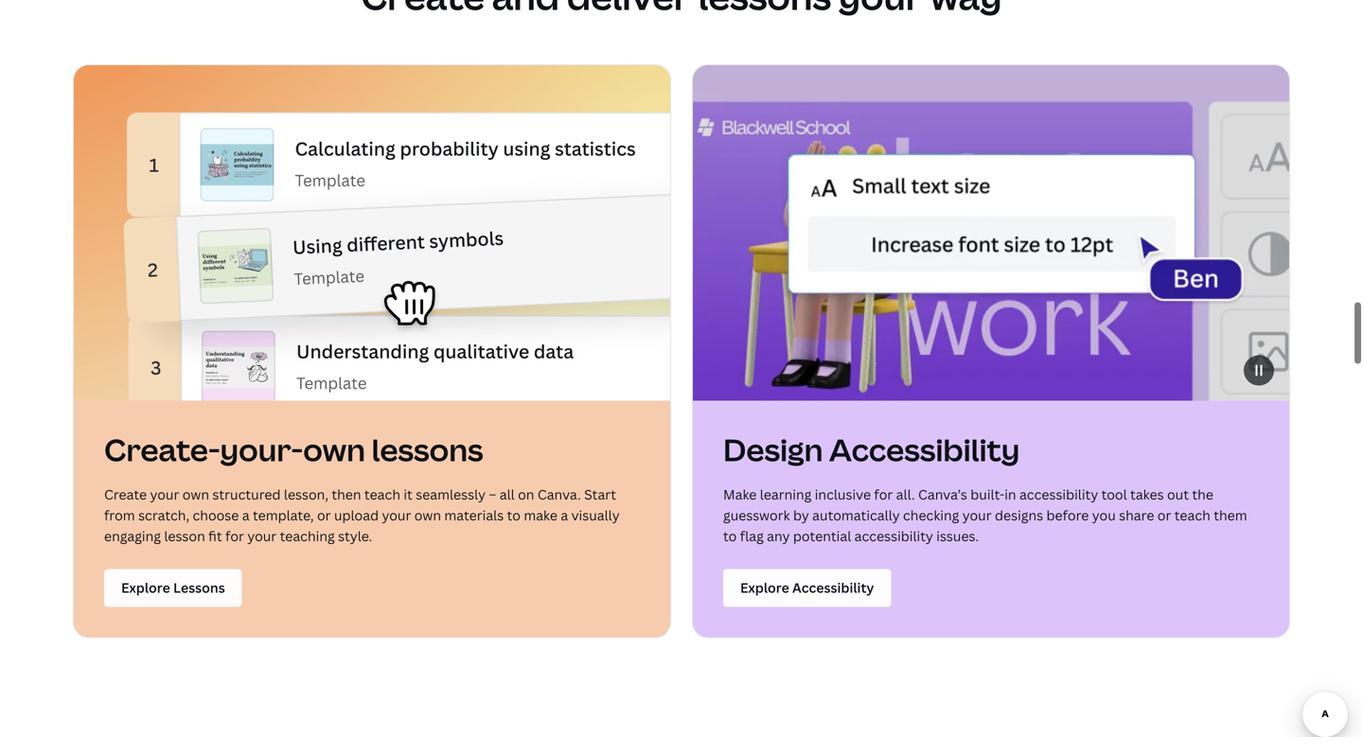 Task type: describe. For each thing, give the bounding box(es) containing it.
all
[[500, 486, 515, 504]]

materials
[[444, 506, 504, 524]]

0 horizontal spatial accessibility
[[855, 527, 933, 545]]

designs
[[995, 506, 1043, 524]]

lesson,
[[284, 486, 328, 504]]

1 a from the left
[[242, 506, 250, 524]]

flag
[[740, 527, 764, 545]]

your-
[[220, 429, 303, 470]]

guesswork
[[723, 506, 790, 524]]

your down template,
[[247, 527, 277, 545]]

you
[[1092, 506, 1116, 524]]

seamlessly
[[416, 486, 486, 504]]

fit
[[208, 527, 222, 545]]

make
[[723, 486, 757, 504]]

by
[[793, 506, 809, 524]]

own for your
[[182, 486, 209, 504]]

scratch,
[[138, 506, 189, 524]]

visually
[[571, 506, 620, 524]]

teach inside create your own structured lesson, then teach it seamlessly – all on canva. start from scratch, choose a template, or upload your own materials to make a visually engaging lesson fit for your teaching style.
[[364, 486, 400, 504]]

checking
[[903, 506, 959, 524]]

for inside make learning inclusive for all. canva's built-in accessibility tool takes out the guesswork by automatically checking your designs before you share or teach them to flag any potential accessibility issues.
[[874, 486, 893, 504]]

upload
[[334, 506, 379, 524]]

create-
[[104, 429, 220, 470]]

out
[[1167, 486, 1189, 504]]

lessons
[[372, 429, 483, 470]]

structured
[[212, 486, 281, 504]]

own for your-
[[303, 429, 365, 470]]

accessibility
[[829, 429, 1020, 470]]

all.
[[896, 486, 915, 504]]

the
[[1192, 486, 1214, 504]]

it
[[404, 486, 413, 504]]

teaching
[[280, 527, 335, 545]]

tool
[[1102, 486, 1127, 504]]

choose
[[193, 506, 239, 524]]

engaging
[[104, 527, 161, 545]]

canva.
[[538, 486, 581, 504]]



Task type: vqa. For each thing, say whether or not it's contained in the screenshot.
current
no



Task type: locate. For each thing, give the bounding box(es) containing it.
0 horizontal spatial for
[[225, 527, 244, 545]]

or inside create your own structured lesson, then teach it seamlessly – all on canva. start from scratch, choose a template, or upload your own materials to make a visually engaging lesson fit for your teaching style.
[[317, 506, 331, 524]]

1 vertical spatial own
[[182, 486, 209, 504]]

1 horizontal spatial a
[[561, 506, 568, 524]]

1 vertical spatial to
[[723, 527, 737, 545]]

1 horizontal spatial own
[[303, 429, 365, 470]]

takes
[[1130, 486, 1164, 504]]

before
[[1047, 506, 1089, 524]]

1 vertical spatial accessibility
[[855, 527, 933, 545]]

in
[[1005, 486, 1016, 504]]

create your own structured lesson, then teach it seamlessly – all on canva. start from scratch, choose a template, or upload your own materials to make a visually engaging lesson fit for your teaching style.
[[104, 486, 620, 545]]

to inside create your own structured lesson, then teach it seamlessly – all on canva. start from scratch, choose a template, or upload your own materials to make a visually engaging lesson fit for your teaching style.
[[507, 506, 521, 524]]

to inside make learning inclusive for all. canva's built-in accessibility tool takes out the guesswork by automatically checking your designs before you share or teach them to flag any potential accessibility issues.
[[723, 527, 737, 545]]

on
[[518, 486, 534, 504]]

for left all. at the right of page
[[874, 486, 893, 504]]

2 or from the left
[[1158, 506, 1171, 524]]

for
[[874, 486, 893, 504], [225, 527, 244, 545]]

1 vertical spatial for
[[225, 527, 244, 545]]

your inside make learning inclusive for all. canva's built-in accessibility tool takes out the guesswork by automatically checking your designs before you share or teach them to flag any potential accessibility issues.
[[963, 506, 992, 524]]

1 horizontal spatial accessibility
[[1020, 486, 1098, 504]]

or down out
[[1158, 506, 1171, 524]]

0 vertical spatial to
[[507, 506, 521, 524]]

0 vertical spatial teach
[[364, 486, 400, 504]]

make learning inclusive for all. canva's built-in accessibility tool takes out the guesswork by automatically checking your designs before you share or teach them to flag any potential accessibility issues.
[[723, 486, 1247, 545]]

teach left it
[[364, 486, 400, 504]]

automatically
[[812, 506, 900, 524]]

style.
[[338, 527, 372, 545]]

2 vertical spatial own
[[414, 506, 441, 524]]

lesson
[[164, 527, 205, 545]]

teach down the
[[1175, 506, 1211, 524]]

for right fit
[[225, 527, 244, 545]]

0 vertical spatial own
[[303, 429, 365, 470]]

any
[[767, 527, 790, 545]]

own up choose
[[182, 486, 209, 504]]

accessibility down checking
[[855, 527, 933, 545]]

share
[[1119, 506, 1154, 524]]

2 a from the left
[[561, 506, 568, 524]]

1 horizontal spatial or
[[1158, 506, 1171, 524]]

learning
[[760, 486, 812, 504]]

or
[[317, 506, 331, 524], [1158, 506, 1171, 524]]

your down built-
[[963, 506, 992, 524]]

a
[[242, 506, 250, 524], [561, 506, 568, 524]]

to down all at the bottom
[[507, 506, 521, 524]]

create
[[104, 486, 147, 504]]

1 horizontal spatial to
[[723, 527, 737, 545]]

built-
[[971, 486, 1005, 504]]

own down the seamlessly at the left bottom of page
[[414, 506, 441, 524]]

0 vertical spatial for
[[874, 486, 893, 504]]

2 horizontal spatial own
[[414, 506, 441, 524]]

create-your-own lessons
[[104, 429, 483, 470]]

0 horizontal spatial a
[[242, 506, 250, 524]]

1 or from the left
[[317, 506, 331, 524]]

design accessibility
[[723, 429, 1020, 470]]

your
[[150, 486, 179, 504], [382, 506, 411, 524], [963, 506, 992, 524], [247, 527, 277, 545]]

your down it
[[382, 506, 411, 524]]

start
[[584, 486, 616, 504]]

teach
[[364, 486, 400, 504], [1175, 506, 1211, 524]]

–
[[489, 486, 496, 504]]

0 horizontal spatial or
[[317, 506, 331, 524]]

design
[[723, 429, 823, 470]]

potential
[[793, 527, 851, 545]]

to left flag
[[723, 527, 737, 545]]

them
[[1214, 506, 1247, 524]]

from
[[104, 506, 135, 524]]

issues.
[[937, 527, 979, 545]]

a down "canva."
[[561, 506, 568, 524]]

accessibility
[[1020, 486, 1098, 504], [855, 527, 933, 545]]

0 horizontal spatial to
[[507, 506, 521, 524]]

own up then
[[303, 429, 365, 470]]

0 horizontal spatial teach
[[364, 486, 400, 504]]

for inside create your own structured lesson, then teach it seamlessly – all on canva. start from scratch, choose a template, or upload your own materials to make a visually engaging lesson fit for your teaching style.
[[225, 527, 244, 545]]

1 horizontal spatial for
[[874, 486, 893, 504]]

1 horizontal spatial teach
[[1175, 506, 1211, 524]]

a down structured
[[242, 506, 250, 524]]

teach inside make learning inclusive for all. canva's built-in accessibility tool takes out the guesswork by automatically checking your designs before you share or teach them to flag any potential accessibility issues.
[[1175, 506, 1211, 524]]

your up scratch,
[[150, 486, 179, 504]]

own
[[303, 429, 365, 470], [182, 486, 209, 504], [414, 506, 441, 524]]

then
[[332, 486, 361, 504]]

template,
[[253, 506, 314, 524]]

1 vertical spatial teach
[[1175, 506, 1211, 524]]

0 horizontal spatial own
[[182, 486, 209, 504]]

canva's
[[918, 486, 967, 504]]

0 vertical spatial accessibility
[[1020, 486, 1098, 504]]

or inside make learning inclusive for all. canva's built-in accessibility tool takes out the guesswork by automatically checking your designs before you share or teach them to flag any potential accessibility issues.
[[1158, 506, 1171, 524]]

to
[[507, 506, 521, 524], [723, 527, 737, 545]]

make
[[524, 506, 558, 524]]

or up teaching
[[317, 506, 331, 524]]

inclusive
[[815, 486, 871, 504]]

accessibility up before
[[1020, 486, 1098, 504]]



